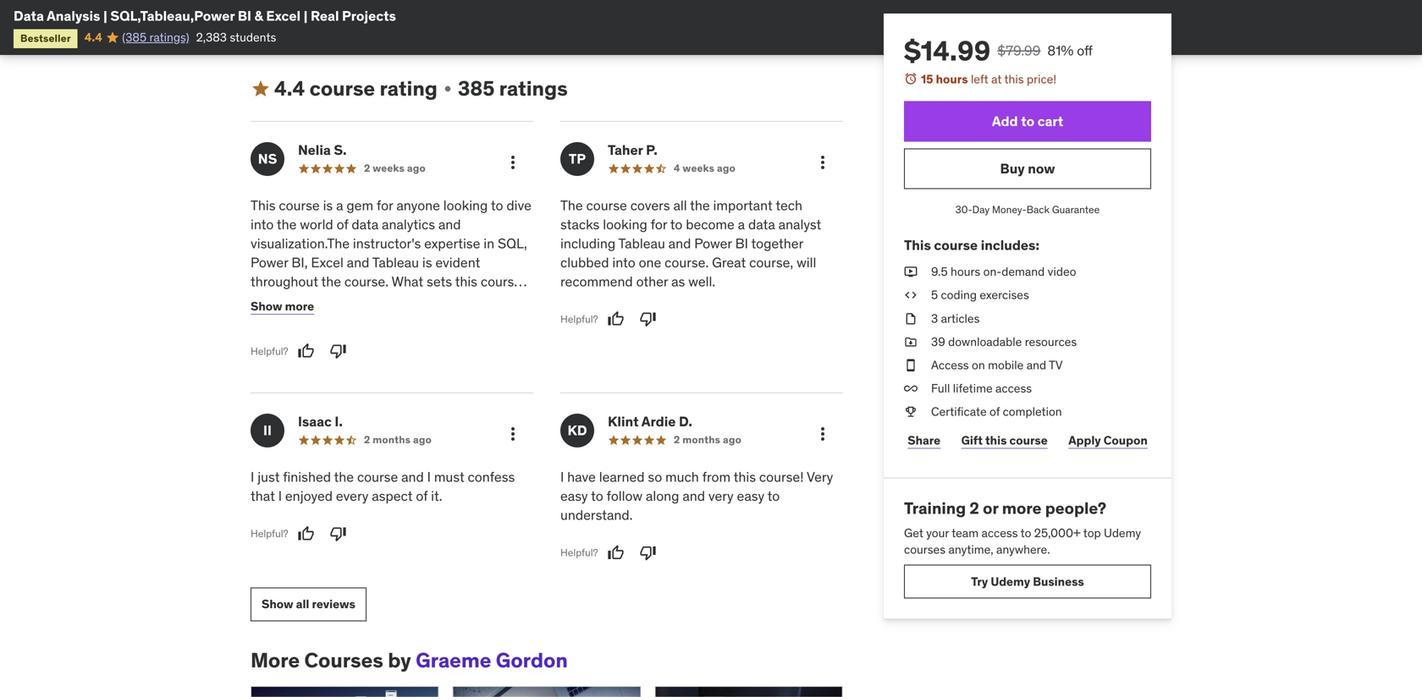 Task type: locate. For each thing, give the bounding box(es) containing it.
well.
[[688, 273, 715, 290]]

course
[[309, 76, 375, 101], [279, 197, 320, 214], [586, 197, 627, 214], [934, 236, 978, 254], [481, 273, 522, 290], [1009, 433, 1048, 448], [357, 469, 398, 486]]

2 vertical spatial show
[[262, 597, 293, 612]]

approach
[[451, 311, 508, 328]]

at
[[991, 72, 1002, 87]]

show down throughout
[[251, 299, 282, 314]]

ardie
[[641, 413, 676, 431]]

less
[[285, 18, 308, 33]]

0 horizontal spatial 2 months ago
[[364, 434, 432, 447]]

2 vertical spatial into
[[311, 349, 334, 366]]

2 vertical spatial power
[[377, 349, 414, 366]]

2 up i just finished the course and i must confess that i enjoyed every aspect of it.
[[364, 434, 370, 447]]

2 vertical spatial is
[[286, 292, 296, 309]]

transition
[[251, 349, 308, 366]]

the up seamless at the top
[[321, 273, 341, 290]]

show inside show more button
[[251, 299, 282, 314]]

xsmall image left full
[[904, 381, 918, 397]]

i left have at the left
[[560, 469, 564, 486]]

2 xsmall image from the top
[[904, 310, 918, 327]]

nelia
[[298, 142, 331, 159]]

and up aspect
[[401, 469, 424, 486]]

385 ratings
[[458, 76, 568, 101]]

2 horizontal spatial a
[[738, 216, 745, 233]]

udemy right try
[[991, 574, 1030, 589]]

strong
[[367, 330, 406, 347]]

0 horizontal spatial easy
[[560, 488, 588, 505]]

xsmall image left 5
[[904, 287, 918, 304]]

1 horizontal spatial for
[[651, 216, 667, 233]]

0 vertical spatial excel
[[266, 7, 301, 25]]

access down mobile
[[995, 381, 1032, 396]]

0 horizontal spatial bi
[[238, 7, 251, 25]]

5 coding exercises
[[931, 288, 1029, 303]]

cart
[[1037, 113, 1063, 130]]

more
[[251, 648, 300, 673]]

additional actions for review by klint ardie d. image
[[813, 424, 833, 445]]

2 down 'd.' in the bottom left of the page
[[674, 434, 680, 447]]

this right from
[[734, 469, 756, 486]]

course. up seamless at the top
[[344, 273, 389, 290]]

2 vertical spatial tableau
[[459, 349, 506, 366]]

step
[[422, 311, 448, 328]]

1 horizontal spatial looking
[[603, 216, 647, 233]]

1 horizontal spatial a
[[357, 330, 364, 347]]

1 horizontal spatial all
[[673, 197, 687, 214]]

all inside the course covers all the important tech stacks looking for to become a data analyst including tableau and power bi together clubbed into one course. great   course, will recommend other as well.
[[673, 197, 687, 214]]

0 vertical spatial bi
[[238, 7, 251, 25]]

months down 'd.' in the bottom left of the page
[[682, 434, 720, 447]]

sql,tableau,power
[[110, 7, 235, 25]]

real
[[311, 7, 339, 25]]

ago for taher p.
[[717, 162, 736, 175]]

1 2 months ago from the left
[[364, 434, 432, 447]]

0 vertical spatial the
[[560, 197, 583, 214]]

this right gift
[[985, 433, 1007, 448]]

0 horizontal spatial 4.4
[[84, 30, 102, 45]]

the up the become
[[690, 197, 710, 214]]

step-
[[369, 311, 402, 328]]

weeks for s.
[[373, 162, 405, 175]]

0 horizontal spatial into
[[251, 216, 274, 233]]

to down four
[[511, 311, 524, 328]]

into up the visualization.
[[251, 216, 274, 233]]

weeks up gem
[[373, 162, 405, 175]]

all inside 'show all reviews' button
[[296, 597, 309, 612]]

3
[[931, 311, 938, 326]]

a left gem
[[336, 197, 343, 214]]

aspect
[[372, 488, 413, 505]]

2 weeks from the left
[[683, 162, 714, 175]]

0 horizontal spatial data
[[352, 216, 378, 233]]

top
[[1083, 526, 1101, 541]]

2 2 months ago from the left
[[674, 434, 741, 447]]

of down full lifetime access
[[990, 404, 1000, 420]]

0 horizontal spatial more
[[285, 299, 314, 314]]

great
[[712, 254, 746, 271]]

the down seamless at the top
[[344, 311, 366, 328]]

the inside the course covers all the important tech stacks looking for to become a data analyst including tableau and power bi together clubbed into one course. great   course, will recommend other as well.
[[560, 197, 583, 214]]

get
[[904, 526, 923, 541]]

xsmall image
[[311, 19, 324, 33], [441, 82, 454, 96], [904, 264, 918, 280], [904, 334, 918, 350], [904, 357, 918, 374]]

0 horizontal spatial a
[[336, 197, 343, 214]]

2 horizontal spatial tableau
[[618, 235, 665, 252]]

2 horizontal spatial into
[[612, 254, 635, 271]]

all right covers
[[673, 197, 687, 214]]

stacks
[[560, 216, 600, 233]]

the instructor's expertise in sql, power bi, excel and tableau is evident throughout the course. what sets this course apart is its seamless integration of these four essential tools. the step-by-step approach to learning sql laid a strong foundation, and the transition into excel, power bi and tableau was smooth and well-paced.
[[251, 235, 533, 385]]

1 vertical spatial this
[[904, 236, 931, 254]]

will
[[797, 254, 816, 271]]

ago up the important
[[717, 162, 736, 175]]

1 horizontal spatial udemy
[[1104, 526, 1141, 541]]

and down the become
[[668, 235, 691, 252]]

1 vertical spatial more
[[1002, 498, 1042, 519]]

is left its
[[286, 292, 296, 309]]

1 weeks from the left
[[373, 162, 405, 175]]

0 horizontal spatial tableau
[[372, 254, 419, 271]]

| right analysis
[[103, 7, 107, 25]]

course up aspect
[[357, 469, 398, 486]]

for right gem
[[377, 197, 393, 214]]

and left tv
[[1027, 358, 1046, 373]]

to left the become
[[670, 216, 683, 233]]

the up the was
[[507, 330, 527, 347]]

to up anywhere. at the right of the page
[[1021, 526, 1031, 541]]

the up the stacks
[[560, 197, 583, 214]]

1 vertical spatial the
[[327, 235, 350, 252]]

a down the important
[[738, 216, 745, 233]]

2 horizontal spatial bi
[[735, 235, 748, 252]]

the up every
[[334, 469, 354, 486]]

2 weeks ago
[[364, 162, 426, 175]]

so
[[648, 469, 662, 486]]

certificate of completion
[[931, 404, 1062, 420]]

of down gem
[[337, 216, 348, 233]]

0 vertical spatial udemy
[[1104, 526, 1141, 541]]

data
[[352, 216, 378, 233], [748, 216, 775, 233]]

course up the stacks
[[586, 197, 627, 214]]

tableau inside the course covers all the important tech stacks looking for to become a data analyst including tableau and power bi together clubbed into one course. great   course, will recommend other as well.
[[618, 235, 665, 252]]

0 horizontal spatial weeks
[[373, 162, 405, 175]]

power down strong
[[377, 349, 414, 366]]

hours right 15
[[936, 72, 968, 87]]

to left cart
[[1021, 113, 1034, 130]]

tableau
[[618, 235, 665, 252], [372, 254, 419, 271], [459, 349, 506, 366]]

helpful? left mark review by isaac i. as helpful image
[[251, 527, 288, 541]]

to inside training 2 or more people? get your team access to 25,000+ top udemy courses anytime, anywhere.
[[1021, 526, 1031, 541]]

looking up expertise
[[443, 197, 488, 214]]

xsmall image for 3
[[904, 310, 918, 327]]

show inside the show less button
[[251, 18, 282, 33]]

helpful? left mark review by klint ardie d. as helpful icon
[[560, 546, 598, 560]]

xsmall image for certificate
[[904, 404, 918, 420]]

1 horizontal spatial 2 months ago
[[674, 434, 741, 447]]

full
[[931, 381, 950, 396]]

0 vertical spatial looking
[[443, 197, 488, 214]]

try udemy business link
[[904, 565, 1151, 599]]

learning
[[251, 330, 300, 347]]

0 horizontal spatial for
[[377, 197, 393, 214]]

power down the become
[[694, 235, 732, 252]]

1 vertical spatial for
[[651, 216, 667, 233]]

well-
[[325, 368, 355, 385]]

4.4
[[84, 30, 102, 45], [274, 76, 305, 101]]

data inside this course is a gem for anyone looking to dive into the world of data analytics and visualization.
[[352, 216, 378, 233]]

1 vertical spatial into
[[612, 254, 635, 271]]

0 horizontal spatial is
[[286, 292, 296, 309]]

0 vertical spatial hours
[[936, 72, 968, 87]]

1 horizontal spatial course.
[[665, 254, 709, 271]]

0 vertical spatial for
[[377, 197, 393, 214]]

weeks right 4
[[683, 162, 714, 175]]

ago up from
[[723, 434, 741, 447]]

show for a
[[251, 299, 282, 314]]

just
[[257, 469, 280, 486]]

this inside this course is a gem for anyone looking to dive into the world of data analytics and visualization.
[[251, 197, 276, 214]]

1 horizontal spatial months
[[682, 434, 720, 447]]

i have learned so much from this course! very easy to follow along and very easy to understand.
[[560, 469, 833, 524]]

0 horizontal spatial all
[[296, 597, 309, 612]]

2 up gem
[[364, 162, 370, 175]]

4.4 down analysis
[[84, 30, 102, 45]]

coupon
[[1104, 433, 1148, 448]]

bi down foundation,
[[418, 349, 431, 366]]

show inside 'show all reviews' button
[[262, 597, 293, 612]]

2 for s.
[[364, 162, 370, 175]]

additional actions for review by isaac i. image
[[503, 424, 523, 445]]

0 horizontal spatial looking
[[443, 197, 488, 214]]

downloadable
[[948, 334, 1022, 349]]

xsmall image left 39
[[904, 334, 918, 350]]

1 vertical spatial 4.4
[[274, 76, 305, 101]]

1 horizontal spatial excel
[[311, 254, 343, 271]]

tableau down the 'instructor's'
[[372, 254, 419, 271]]

into inside the course covers all the important tech stacks looking for to become a data analyst including tableau and power bi together clubbed into one course. great   course, will recommend other as well.
[[612, 254, 635, 271]]

this course is a gem for anyone looking to dive into the world of data analytics and visualization.
[[251, 197, 531, 252]]

course inside the instructor's expertise in sql, power bi, excel and tableau is evident throughout the course. what sets this course apart is its seamless integration of these four essential tools. the step-by-step approach to learning sql laid a strong foundation, and the transition into excel, power bi and tableau was smooth and well-paced.
[[481, 273, 522, 290]]

certificate
[[931, 404, 987, 420]]

course.
[[665, 254, 709, 271], [344, 273, 389, 290]]

0 horizontal spatial udemy
[[991, 574, 1030, 589]]

students
[[230, 30, 276, 45]]

xsmall image right less
[[311, 19, 324, 33]]

2 horizontal spatial is
[[422, 254, 432, 271]]

2 for i.
[[364, 434, 370, 447]]

expertise
[[424, 235, 480, 252]]

3 articles
[[931, 311, 980, 326]]

1 horizontal spatial 4.4
[[274, 76, 305, 101]]

coding
[[941, 288, 977, 303]]

the inside the course covers all the important tech stacks looking for to become a data analyst including tableau and power bi together clubbed into one course. great   course, will recommend other as well.
[[690, 197, 710, 214]]

this inside i have learned so much from this course! very easy to follow along and very easy to understand.
[[734, 469, 756, 486]]

helpful? for the course covers all the important tech stacks looking for to become a data analyst including tableau and power bi together clubbed into one course. great   course, will recommend other as well.
[[560, 313, 598, 326]]

into inside this course is a gem for anyone looking to dive into the world of data analytics and visualization.
[[251, 216, 274, 233]]

0 vertical spatial tableau
[[618, 235, 665, 252]]

ns
[[258, 150, 277, 168]]

tech
[[776, 197, 802, 214]]

xsmall image up 'share' in the right bottom of the page
[[904, 404, 918, 420]]

of left it.
[[416, 488, 428, 505]]

mark review by klint ardie d. as helpful image
[[607, 545, 624, 562]]

enjoyed
[[285, 488, 333, 505]]

bi up great
[[735, 235, 748, 252]]

1 xsmall image from the top
[[904, 287, 918, 304]]

show less
[[251, 18, 308, 33]]

1 vertical spatial course.
[[344, 273, 389, 290]]

0 vertical spatial more
[[285, 299, 314, 314]]

excel
[[266, 7, 301, 25], [311, 254, 343, 271]]

0 vertical spatial course.
[[665, 254, 709, 271]]

0 vertical spatial 4.4
[[84, 30, 102, 45]]

1 vertical spatial excel
[[311, 254, 343, 271]]

i left just
[[251, 469, 254, 486]]

3 xsmall image from the top
[[904, 381, 918, 397]]

1 horizontal spatial this
[[904, 236, 931, 254]]

data up together
[[748, 216, 775, 233]]

0 horizontal spatial |
[[103, 7, 107, 25]]

and inside i have learned so much from this course! very easy to follow along and very easy to understand.
[[683, 488, 705, 505]]

and
[[438, 216, 461, 233], [668, 235, 691, 252], [347, 254, 369, 271], [481, 330, 504, 347], [434, 349, 457, 366], [1027, 358, 1046, 373], [299, 368, 322, 385], [401, 469, 424, 486], [683, 488, 705, 505]]

mark review by nelia s. as helpful image
[[298, 343, 315, 360]]

4.4 for 4.4 course rating
[[274, 76, 305, 101]]

course up world
[[279, 197, 320, 214]]

xsmall image left 3
[[904, 310, 918, 327]]

1 data from the left
[[352, 216, 378, 233]]

mark review by isaac i. as helpful image
[[298, 526, 315, 543]]

this for this course is a gem for anyone looking to dive into the world of data analytics and visualization.
[[251, 197, 276, 214]]

1 vertical spatial a
[[738, 216, 745, 233]]

1 vertical spatial hours
[[951, 264, 980, 279]]

2 months from the left
[[682, 434, 720, 447]]

easy right very
[[737, 488, 764, 505]]

0 vertical spatial this
[[251, 197, 276, 214]]

ii
[[263, 422, 272, 439]]

p.
[[646, 142, 658, 159]]

0 vertical spatial all
[[673, 197, 687, 214]]

show less button
[[251, 9, 324, 43]]

hours up coding
[[951, 264, 980, 279]]

to left dive
[[491, 197, 503, 214]]

1 horizontal spatial weeks
[[683, 162, 714, 175]]

and down much
[[683, 488, 705, 505]]

ago
[[407, 162, 426, 175], [717, 162, 736, 175], [413, 434, 432, 447], [723, 434, 741, 447]]

months for much
[[682, 434, 720, 447]]

tableau up 'one'
[[618, 235, 665, 252]]

helpful? left mark review by taher p. as helpful image
[[560, 313, 598, 326]]

2 vertical spatial bi
[[418, 349, 431, 366]]

4 xsmall image from the top
[[904, 404, 918, 420]]

course up four
[[481, 273, 522, 290]]

1 horizontal spatial bi
[[418, 349, 431, 366]]

xsmall image left access
[[904, 357, 918, 374]]

1 vertical spatial tableau
[[372, 254, 419, 271]]

the
[[690, 197, 710, 214], [277, 216, 297, 233], [321, 273, 341, 290], [507, 330, 527, 347], [334, 469, 354, 486]]

0 horizontal spatial course.
[[344, 273, 389, 290]]

1 vertical spatial access
[[981, 526, 1018, 541]]

exercises
[[980, 288, 1029, 303]]

i inside i have learned so much from this course! very easy to follow along and very easy to understand.
[[560, 469, 564, 486]]

0 horizontal spatial this
[[251, 197, 276, 214]]

hours for 9.5
[[951, 264, 980, 279]]

excel right bi,
[[311, 254, 343, 271]]

1 horizontal spatial data
[[748, 216, 775, 233]]

of down sets
[[446, 292, 458, 309]]

i left must
[[427, 469, 431, 486]]

the inside i just finished the course and i must confess that i enjoyed every aspect of it.
[[334, 469, 354, 486]]

instructor's
[[353, 235, 421, 252]]

into left 'one'
[[612, 254, 635, 271]]

2 months ago down 'd.' in the bottom left of the page
[[674, 434, 741, 447]]

buy now
[[1000, 160, 1055, 177]]

very
[[708, 488, 734, 505]]

day
[[972, 203, 990, 216]]

full lifetime access
[[931, 381, 1032, 396]]

xsmall image left '9.5'
[[904, 264, 918, 280]]

0 vertical spatial into
[[251, 216, 274, 233]]

medium image
[[251, 79, 271, 99]]

alarm image
[[904, 72, 918, 85]]

$14.99 $79.99 81% off
[[904, 34, 1093, 68]]

udemy right top
[[1104, 526, 1141, 541]]

excel right & at the left of page
[[266, 7, 301, 25]]

2 vertical spatial a
[[357, 330, 364, 347]]

xsmall image
[[904, 287, 918, 304], [904, 310, 918, 327], [904, 381, 918, 397], [904, 404, 918, 420]]

1 vertical spatial looking
[[603, 216, 647, 233]]

bi left & at the left of page
[[238, 7, 251, 25]]

1 vertical spatial show
[[251, 299, 282, 314]]

1 horizontal spatial more
[[1002, 498, 1042, 519]]

into down sql at the left top of the page
[[311, 349, 334, 366]]

xsmall image inside the show less button
[[311, 19, 324, 33]]

1 | from the left
[[103, 7, 107, 25]]

have
[[567, 469, 596, 486]]

1 vertical spatial power
[[251, 254, 288, 271]]

0 vertical spatial show
[[251, 18, 282, 33]]

ratings
[[499, 76, 568, 101]]

the down world
[[327, 235, 350, 252]]

show left the reviews
[[262, 597, 293, 612]]

for down covers
[[651, 216, 667, 233]]

1 horizontal spatial is
[[323, 197, 333, 214]]

including
[[560, 235, 616, 252]]

| left real
[[304, 7, 308, 25]]

0 vertical spatial is
[[323, 197, 333, 214]]

4.4 course rating
[[274, 76, 438, 101]]

1 horizontal spatial easy
[[737, 488, 764, 505]]

1 vertical spatial all
[[296, 597, 309, 612]]

ago up "anyone"
[[407, 162, 426, 175]]

0 horizontal spatial months
[[373, 434, 411, 447]]

helpful? for i just finished the course and i must confess that i enjoyed every aspect of it.
[[251, 527, 288, 541]]

1 horizontal spatial into
[[311, 349, 334, 366]]

of
[[337, 216, 348, 233], [446, 292, 458, 309], [990, 404, 1000, 420], [416, 488, 428, 505]]

2 left or at the right
[[970, 498, 979, 519]]

analyst
[[778, 216, 821, 233]]

taher p.
[[608, 142, 658, 159]]

ago for isaac i.
[[413, 434, 432, 447]]

looking down covers
[[603, 216, 647, 233]]

2 horizontal spatial power
[[694, 235, 732, 252]]

access down or at the right
[[981, 526, 1018, 541]]

0 vertical spatial power
[[694, 235, 732, 252]]

xsmall image for access
[[904, 357, 918, 374]]

all left the reviews
[[296, 597, 309, 612]]

tableau down 'approach'
[[459, 349, 506, 366]]

xsmall image for 5
[[904, 287, 918, 304]]

2 months ago
[[364, 434, 432, 447], [674, 434, 741, 447]]

and down mark review by nelia s. as helpful image
[[299, 368, 322, 385]]

1 vertical spatial bi
[[735, 235, 748, 252]]

resources
[[1025, 334, 1077, 349]]

to inside the course covers all the important tech stacks looking for to become a data analyst including tableau and power bi together clubbed into one course. great   course, will recommend other as well.
[[670, 216, 683, 233]]

1 months from the left
[[373, 434, 411, 447]]

demand
[[1002, 264, 1045, 279]]

1 horizontal spatial |
[[304, 7, 308, 25]]

ratings)
[[149, 30, 189, 45]]

the for excel
[[327, 235, 350, 252]]

4.4 right medium image
[[274, 76, 305, 101]]

easy down have at the left
[[560, 488, 588, 505]]

0 vertical spatial a
[[336, 197, 343, 214]]

mark review by klint ardie d. as unhelpful image
[[640, 545, 656, 562]]

ago for nelia s.
[[407, 162, 426, 175]]

to
[[1021, 113, 1034, 130], [491, 197, 503, 214], [670, 216, 683, 233], [511, 311, 524, 328], [591, 488, 603, 505], [767, 488, 780, 505], [1021, 526, 1031, 541]]

2 data from the left
[[748, 216, 775, 233]]

weeks
[[373, 162, 405, 175], [683, 162, 714, 175]]



Task type: describe. For each thing, give the bounding box(es) containing it.
anytime,
[[948, 542, 993, 557]]

course,
[[749, 254, 793, 271]]

try udemy business
[[971, 574, 1084, 589]]

39
[[931, 334, 945, 349]]

show all reviews button
[[251, 588, 366, 622]]

1 easy from the left
[[560, 488, 588, 505]]

smooth
[[251, 368, 296, 385]]

a inside this course is a gem for anyone looking to dive into the world of data analytics and visualization.
[[336, 197, 343, 214]]

to inside the instructor's expertise in sql, power bi, excel and tableau is evident throughout the course. what sets this course apart is its seamless integration of these four essential tools. the step-by-step approach to learning sql laid a strong foundation, and the transition into excel, power bi and tableau was smooth and well-paced.
[[511, 311, 524, 328]]

and down 'approach'
[[481, 330, 504, 347]]

9.5
[[931, 264, 948, 279]]

1 horizontal spatial power
[[377, 349, 414, 366]]

d.
[[679, 413, 692, 431]]

to inside button
[[1021, 113, 1034, 130]]

and down foundation,
[[434, 349, 457, 366]]

business
[[1033, 574, 1084, 589]]

isaac i.
[[298, 413, 343, 431]]

looking inside this course is a gem for anyone looking to dive into the world of data analytics and visualization.
[[443, 197, 488, 214]]

articles
[[941, 311, 980, 326]]

completion
[[1003, 404, 1062, 420]]

power inside the course covers all the important tech stacks looking for to become a data analyst including tableau and power bi together clubbed into one course. great   course, will recommend other as well.
[[694, 235, 732, 252]]

2 for ardie
[[674, 434, 680, 447]]

training 2 or more people? get your team access to 25,000+ top udemy courses anytime, anywhere.
[[904, 498, 1141, 557]]

9.5 hours on-demand video
[[931, 264, 1076, 279]]

for inside this course is a gem for anyone looking to dive into the world of data analytics and visualization.
[[377, 197, 393, 214]]

anywhere.
[[996, 542, 1050, 557]]

together
[[751, 235, 803, 252]]

a inside the instructor's expertise in sql, power bi, excel and tableau is evident throughout the course. what sets this course apart is its seamless integration of these four essential tools. the step-by-step approach to learning sql laid a strong foundation, and the transition into excel, power bi and tableau was smooth and well-paced.
[[357, 330, 364, 347]]

finished
[[283, 469, 331, 486]]

very
[[807, 469, 833, 486]]

mark review by taher p. as helpful image
[[607, 311, 624, 328]]

mark review by nelia s. as unhelpful image
[[330, 343, 347, 360]]

buy
[[1000, 160, 1025, 177]]

now
[[1028, 160, 1055, 177]]

this inside 'link'
[[985, 433, 1007, 448]]

a inside the course covers all the important tech stacks looking for to become a data analyst including tableau and power bi together clubbed into one course. great   course, will recommend other as well.
[[738, 216, 745, 233]]

to up understand.
[[591, 488, 603, 505]]

1 vertical spatial udemy
[[991, 574, 1030, 589]]

these
[[461, 292, 495, 309]]

course inside i just finished the course and i must confess that i enjoyed every aspect of it.
[[357, 469, 398, 486]]

money-
[[992, 203, 1027, 216]]

left
[[971, 72, 988, 87]]

show for sql,tableau,power
[[251, 18, 282, 33]]

on-
[[983, 264, 1002, 279]]

apart
[[251, 292, 282, 309]]

the course covers all the important tech stacks looking for to become a data analyst including tableau and power bi together clubbed into one course. great   course, will recommend other as well.
[[560, 197, 821, 290]]

this for this course includes:
[[904, 236, 931, 254]]

clubbed
[[560, 254, 609, 271]]

buy now button
[[904, 149, 1151, 189]]

course. inside the instructor's expertise in sql, power bi, excel and tableau is evident throughout the course. what sets this course apart is its seamless integration of these four essential tools. the step-by-step approach to learning sql laid a strong foundation, and the transition into excel, power bi and tableau was smooth and well-paced.
[[344, 273, 389, 290]]

4 weeks ago
[[674, 162, 736, 175]]

your
[[926, 526, 949, 541]]

1 horizontal spatial tableau
[[459, 349, 506, 366]]

course. inside the course covers all the important tech stacks looking for to become a data analyst including tableau and power bi together clubbed into one course. great   course, will recommend other as well.
[[665, 254, 709, 271]]

from
[[702, 469, 731, 486]]

off
[[1077, 42, 1093, 59]]

xsmall image left 385
[[441, 82, 454, 96]]

klint ardie d.
[[608, 413, 692, 431]]

ago for klint ardie d.
[[723, 434, 741, 447]]

is inside this course is a gem for anyone looking to dive into the world of data analytics and visualization.
[[323, 197, 333, 214]]

tp
[[569, 150, 586, 168]]

udemy inside training 2 or more people? get your team access to 25,000+ top udemy courses anytime, anywhere.
[[1104, 526, 1141, 541]]

course inside the course covers all the important tech stacks looking for to become a data analyst including tableau and power bi together clubbed into one course. great   course, will recommend other as well.
[[586, 197, 627, 214]]

access inside training 2 or more people? get your team access to 25,000+ top udemy courses anytime, anywhere.
[[981, 526, 1018, 541]]

weeks for p.
[[683, 162, 714, 175]]

and inside the course covers all the important tech stacks looking for to become a data analyst including tableau and power bi together clubbed into one course. great   course, will recommend other as well.
[[668, 235, 691, 252]]

(385 ratings)
[[122, 30, 189, 45]]

of inside the instructor's expertise in sql, power bi, excel and tableau is evident throughout the course. what sets this course apart is its seamless integration of these four essential tools. the step-by-step approach to learning sql laid a strong foundation, and the transition into excel, power bi and tableau was smooth and well-paced.
[[446, 292, 458, 309]]

2,383
[[196, 30, 227, 45]]

15
[[921, 72, 933, 87]]

projects
[[342, 7, 396, 25]]

to inside this course is a gem for anyone looking to dive into the world of data analytics and visualization.
[[491, 197, 503, 214]]

bi inside the course covers all the important tech stacks looking for to become a data analyst including tableau and power bi together clubbed into one course. great   course, will recommend other as well.
[[735, 235, 748, 252]]

&
[[254, 7, 263, 25]]

in
[[484, 235, 494, 252]]

gordon
[[496, 648, 568, 673]]

0 horizontal spatial excel
[[266, 7, 301, 25]]

access
[[931, 358, 969, 373]]

much
[[665, 469, 699, 486]]

video
[[1048, 264, 1076, 279]]

2 inside training 2 or more people? get your team access to 25,000+ top udemy courses anytime, anywhere.
[[970, 498, 979, 519]]

2 months ago for from
[[674, 434, 741, 447]]

course inside this course is a gem for anyone looking to dive into the world of data analytics and visualization.
[[279, 197, 320, 214]]

bi,
[[292, 254, 308, 271]]

courses
[[904, 542, 946, 557]]

25,000+
[[1034, 526, 1081, 541]]

39 downloadable resources
[[931, 334, 1077, 349]]

2 easy from the left
[[737, 488, 764, 505]]

into inside the instructor's expertise in sql, power bi, excel and tableau is evident throughout the course. what sets this course apart is its seamless integration of these four essential tools. the step-by-step approach to learning sql laid a strong foundation, and the transition into excel, power bi and tableau was smooth and well-paced.
[[311, 349, 334, 366]]

of inside i just finished the course and i must confess that i enjoyed every aspect of it.
[[416, 488, 428, 505]]

2 vertical spatial the
[[344, 311, 366, 328]]

helpful? for i have learned so much from this course! very easy to follow along and very easy to understand.
[[560, 546, 598, 560]]

to down course!
[[767, 488, 780, 505]]

course up s.
[[309, 76, 375, 101]]

for inside the course covers all the important tech stacks looking for to become a data analyst including tableau and power bi together clubbed into one course. great   course, will recommend other as well.
[[651, 216, 667, 233]]

xsmall image for 9.5
[[904, 264, 918, 280]]

(385
[[122, 30, 146, 45]]

evident
[[435, 254, 480, 271]]

course inside 'link'
[[1009, 433, 1048, 448]]

mark review by taher p. as unhelpful image
[[640, 311, 656, 328]]

this course includes:
[[904, 236, 1039, 254]]

world
[[300, 216, 333, 233]]

become
[[686, 216, 735, 233]]

the for stacks
[[560, 197, 583, 214]]

was
[[509, 349, 533, 366]]

on
[[972, 358, 985, 373]]

mark review by isaac i. as unhelpful image
[[330, 526, 347, 543]]

and inside this course is a gem for anyone looking to dive into the world of data analytics and visualization.
[[438, 216, 461, 233]]

xsmall image for 39
[[904, 334, 918, 350]]

course!
[[759, 469, 804, 486]]

additional actions for review by taher p. image
[[813, 153, 833, 173]]

by
[[388, 648, 411, 673]]

bi inside the instructor's expertise in sql, power bi, excel and tableau is evident throughout the course. what sets this course apart is its seamless integration of these four essential tools. the step-by-step approach to learning sql laid a strong foundation, and the transition into excel, power bi and tableau was smooth and well-paced.
[[418, 349, 431, 366]]

more inside training 2 or more people? get your team access to 25,000+ top udemy courses anytime, anywhere.
[[1002, 498, 1042, 519]]

anyone
[[396, 197, 440, 214]]

add to cart
[[992, 113, 1063, 130]]

2 | from the left
[[304, 7, 308, 25]]

of inside this course is a gem for anyone looking to dive into the world of data analytics and visualization.
[[337, 216, 348, 233]]

laid
[[332, 330, 353, 347]]

excel inside the instructor's expertise in sql, power bi, excel and tableau is evident throughout the course. what sets this course apart is its seamless integration of these four essential tools. the step-by-step approach to learning sql laid a strong foundation, and the transition into excel, power bi and tableau was smooth and well-paced.
[[311, 254, 343, 271]]

more courses by graeme gordon
[[251, 648, 568, 673]]

must
[[434, 469, 464, 486]]

this right at
[[1004, 72, 1024, 87]]

81%
[[1047, 42, 1074, 59]]

sql
[[303, 330, 329, 347]]

people?
[[1045, 498, 1106, 519]]

helpful? up smooth
[[251, 345, 288, 358]]

tv
[[1049, 358, 1063, 373]]

more inside button
[[285, 299, 314, 314]]

and inside i just finished the course and i must confess that i enjoyed every aspect of it.
[[401, 469, 424, 486]]

1 vertical spatial is
[[422, 254, 432, 271]]

0 horizontal spatial power
[[251, 254, 288, 271]]

foundation,
[[409, 330, 478, 347]]

this inside the instructor's expertise in sql, power bi, excel and tableau is evident throughout the course. what sets this course apart is its seamless integration of these four essential tools. the step-by-step approach to learning sql laid a strong foundation, and the transition into excel, power bi and tableau was smooth and well-paced.
[[455, 273, 477, 290]]

30-day money-back guarantee
[[955, 203, 1100, 216]]

4.4 for 4.4
[[84, 30, 102, 45]]

385
[[458, 76, 495, 101]]

15 hours left at this price!
[[921, 72, 1056, 87]]

rating
[[380, 76, 438, 101]]

learned
[[599, 469, 645, 486]]

or
[[983, 498, 998, 519]]

throughout
[[251, 273, 318, 290]]

months for course
[[373, 434, 411, 447]]

i.
[[335, 413, 343, 431]]

s.
[[334, 142, 347, 159]]

and down the 'instructor's'
[[347, 254, 369, 271]]

bestseller
[[20, 32, 71, 45]]

2 months ago for and
[[364, 434, 432, 447]]

data
[[14, 7, 44, 25]]

data inside the course covers all the important tech stacks looking for to become a data analyst including tableau and power bi together clubbed into one course. great   course, will recommend other as well.
[[748, 216, 775, 233]]

the inside this course is a gem for anyone looking to dive into the world of data analytics and visualization.
[[277, 216, 297, 233]]

show more
[[251, 299, 314, 314]]

hours for 15
[[936, 72, 968, 87]]

course up '9.5'
[[934, 236, 978, 254]]

four
[[498, 292, 522, 309]]

mobile
[[988, 358, 1024, 373]]

i right that
[[278, 488, 282, 505]]

looking inside the course covers all the important tech stacks looking for to become a data analyst including tableau and power bi together clubbed into one course. great   course, will recommend other as well.
[[603, 216, 647, 233]]

back
[[1027, 203, 1050, 216]]

training
[[904, 498, 966, 519]]

taher
[[608, 142, 643, 159]]

0 vertical spatial access
[[995, 381, 1032, 396]]

additional actions for review by nelia s. image
[[503, 153, 523, 173]]

access on mobile and tv
[[931, 358, 1063, 373]]

xsmall image for full
[[904, 381, 918, 397]]

gift
[[961, 433, 983, 448]]



Task type: vqa. For each thing, say whether or not it's contained in the screenshot.
Kd
yes



